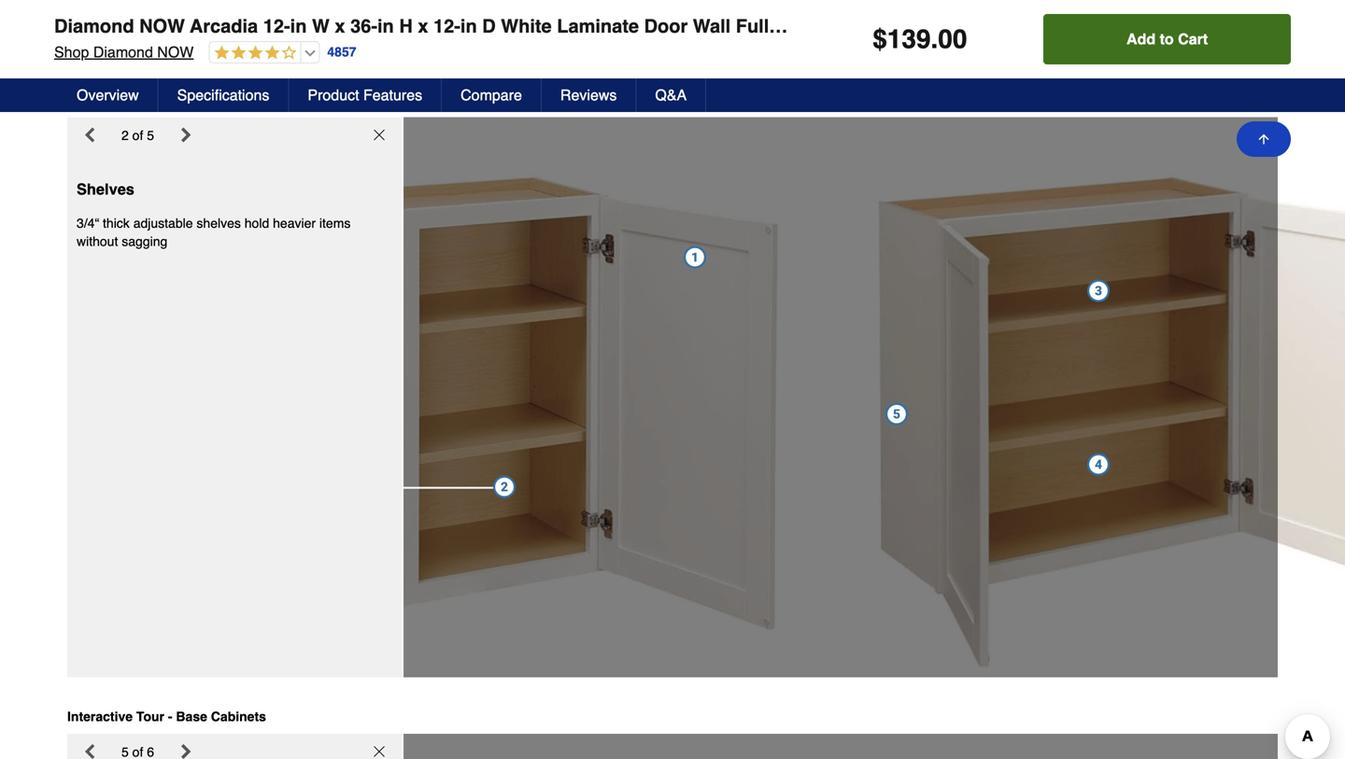 Task type: describe. For each thing, give the bounding box(es) containing it.
2 in from the left
[[378, 15, 394, 37]]

overview
[[77, 86, 139, 104]]

specifications
[[177, 86, 269, 104]]

- for base
[[168, 710, 172, 725]]

style)
[[1233, 15, 1284, 37]]

resists
[[937, 5, 980, 20]]

white
[[501, 15, 552, 37]]

shaker
[[1117, 15, 1179, 37]]

shelves
[[77, 181, 134, 199]]

1 12- from the left
[[263, 15, 290, 37]]

throws
[[1042, 23, 1081, 38]]

tour for base
[[136, 710, 164, 725]]

dents,
[[983, 5, 1019, 20]]

of
[[132, 128, 143, 143]]

arrow up image
[[1257, 132, 1272, 147]]

cabinets for interactive tour - wall cabinets
[[206, 93, 261, 107]]

3 in from the left
[[461, 15, 477, 37]]

1 vertical spatial now
[[157, 43, 194, 61]]

interactive tour - wall cabinets
[[67, 93, 261, 107]]

compare button
[[442, 78, 542, 112]]

add to cart
[[1127, 30, 1208, 48]]

q&a button
[[637, 78, 707, 112]]

3/4"
[[77, 216, 99, 231]]

life
[[1022, 23, 1039, 38]]

q&a
[[655, 86, 687, 104]]

items
[[320, 216, 351, 231]]

panel
[[1062, 15, 1111, 37]]

0 vertical spatial diamond
[[54, 15, 134, 37]]

2 door from the left
[[1184, 15, 1228, 37]]

reviews
[[561, 86, 617, 104]]

00
[[938, 24, 968, 54]]

to
[[1160, 30, 1174, 48]]

shop diamond now
[[54, 43, 194, 61]]

without
[[77, 234, 118, 249]]

product features
[[308, 86, 422, 104]]

cabinets for interactive tour - base cabinets
[[211, 710, 266, 725]]

d
[[482, 15, 496, 37]]

product features button
[[289, 78, 442, 112]]

0 horizontal spatial wall
[[176, 93, 203, 107]]

thick
[[103, 216, 130, 231]]

interactive tour - base cabinets
[[67, 710, 266, 725]]

add to cart button
[[1044, 14, 1291, 64]]

specifications button
[[159, 78, 289, 112]]

tour for wall
[[136, 93, 164, 107]]

its
[[1085, 23, 1098, 38]]

1 x from the left
[[335, 15, 345, 37]]

interactive for interactive tour - wall cabinets
[[67, 93, 133, 107]]

139
[[888, 24, 931, 54]]

diamond now arcadia 12-in w x 36-in h x 12-in d white laminate door wall fully assembled cabinet (recessed panel shaker door style)
[[54, 15, 1284, 37]]

.
[[931, 24, 938, 54]]

$ 139 . 00
[[873, 24, 968, 54]]

laminate
[[557, 15, 639, 37]]

5
[[147, 128, 154, 143]]

2
[[121, 128, 129, 143]]

0 vertical spatial wall
[[693, 15, 731, 37]]

3/4" thick adjustable shelves hold heavier items without sagging
[[77, 216, 351, 249]]

sagging
[[122, 234, 168, 249]]

(recessed
[[963, 15, 1056, 37]]

- for wall
[[168, 93, 172, 107]]



Task type: vqa. For each thing, say whether or not it's contained in the screenshot.
Product
yes



Task type: locate. For each thing, give the bounding box(es) containing it.
-
[[168, 93, 172, 107], [168, 710, 172, 725]]

door right to
[[1184, 15, 1228, 37]]

1 horizontal spatial in
[[378, 15, 394, 37]]

1 horizontal spatial 12-
[[434, 15, 461, 37]]

0 vertical spatial tour
[[136, 93, 164, 107]]

1 interactive from the top
[[67, 93, 133, 107]]

2 of 5
[[121, 128, 154, 143]]

shelves
[[197, 216, 241, 231]]

0 horizontal spatial 12-
[[263, 15, 290, 37]]

tour left base at the left of page
[[136, 710, 164, 725]]

all
[[1005, 23, 1018, 38]]

0 vertical spatial -
[[168, 93, 172, 107]]

0 horizontal spatial x
[[335, 15, 345, 37]]

1 vertical spatial cabinets
[[211, 710, 266, 725]]

1 horizontal spatial door
[[1184, 15, 1228, 37]]

1 horizontal spatial x
[[418, 15, 428, 37]]

dings
[[1023, 5, 1054, 20]]

1 vertical spatial tour
[[136, 710, 164, 725]]

12-
[[263, 15, 290, 37], [434, 15, 461, 37]]

features
[[363, 86, 422, 104]]

cabinets right base at the left of page
[[211, 710, 266, 725]]

2 horizontal spatial in
[[461, 15, 477, 37]]

assembled
[[785, 15, 884, 37]]

2 12- from the left
[[434, 15, 461, 37]]

door
[[644, 15, 688, 37], [1184, 15, 1228, 37]]

1 vertical spatial -
[[168, 710, 172, 725]]

withstands
[[937, 23, 1002, 38]]

heavier
[[273, 216, 316, 231]]

in
[[290, 15, 307, 37], [378, 15, 394, 37], [461, 15, 477, 37]]

cabinets down 4 stars image
[[206, 93, 261, 107]]

0 horizontal spatial door
[[644, 15, 688, 37]]

1 - from the top
[[168, 93, 172, 107]]

base
[[176, 710, 207, 725]]

tour up 5
[[136, 93, 164, 107]]

now
[[139, 15, 185, 37], [157, 43, 194, 61]]

2 interactive from the top
[[67, 710, 133, 725]]

diamond up "overview"
[[93, 43, 153, 61]]

cabinet
[[889, 15, 958, 37]]

0 horizontal spatial in
[[290, 15, 307, 37]]

x
[[335, 15, 345, 37], [418, 15, 428, 37]]

2 tour from the top
[[136, 710, 164, 725]]

shop
[[54, 43, 89, 61]]

2 x from the left
[[418, 15, 428, 37]]

1 horizontal spatial wall
[[693, 15, 731, 37]]

- left specifications
[[168, 93, 172, 107]]

1 vertical spatial interactive
[[67, 710, 133, 725]]

overview button
[[58, 78, 159, 112]]

cart
[[1178, 30, 1208, 48]]

4857
[[327, 45, 357, 59]]

4 stars image
[[210, 45, 297, 62]]

12- up 4 stars image
[[263, 15, 290, 37]]

2 - from the top
[[168, 710, 172, 725]]

diamond up shop
[[54, 15, 134, 37]]

door right the laminate
[[644, 15, 688, 37]]

wall
[[693, 15, 731, 37], [176, 93, 203, 107]]

1 vertical spatial diamond
[[93, 43, 153, 61]]

interactive left base at the left of page
[[67, 710, 133, 725]]

now up interactive tour - wall cabinets
[[157, 43, 194, 61]]

reviews button
[[542, 78, 637, 112]]

1 tour from the top
[[136, 93, 164, 107]]

add
[[1127, 30, 1156, 48]]

w
[[312, 15, 330, 37]]

in left w
[[290, 15, 307, 37]]

interactive
[[67, 93, 133, 107], [67, 710, 133, 725]]

1 door from the left
[[644, 15, 688, 37]]

12- right the 'h'
[[434, 15, 461, 37]]

fully
[[736, 15, 780, 37]]

hold
[[245, 216, 269, 231]]

$
[[873, 24, 888, 54]]

in left d
[[461, 15, 477, 37]]

product
[[308, 86, 359, 104]]

interactive up "2"
[[67, 93, 133, 107]]

scratches
[[1070, 5, 1126, 20]]

0 vertical spatial interactive
[[67, 93, 133, 107]]

&
[[1058, 5, 1066, 20]]

0 vertical spatial now
[[139, 15, 185, 37]]

36-
[[351, 15, 378, 37]]

diamond
[[54, 15, 134, 37], [93, 43, 153, 61]]

x right w
[[335, 15, 345, 37]]

adjustable
[[133, 216, 193, 231]]

0 vertical spatial cabinets
[[206, 93, 261, 107]]

cabinets
[[206, 93, 261, 107], [211, 710, 266, 725]]

- left base at the left of page
[[168, 710, 172, 725]]

x right the 'h'
[[418, 15, 428, 37]]

arcadia
[[190, 15, 258, 37]]

compare
[[461, 86, 522, 104]]

1 vertical spatial wall
[[176, 93, 203, 107]]

way
[[1101, 23, 1125, 38]]

resists dents, dings & scratches withstands all life throws its way
[[937, 5, 1126, 38]]

in left the 'h'
[[378, 15, 394, 37]]

interactive for interactive tour - base cabinets
[[67, 710, 133, 725]]

now up shop diamond now at the left of the page
[[139, 15, 185, 37]]

1 in from the left
[[290, 15, 307, 37]]

h
[[399, 15, 413, 37]]

tour
[[136, 93, 164, 107], [136, 710, 164, 725]]



